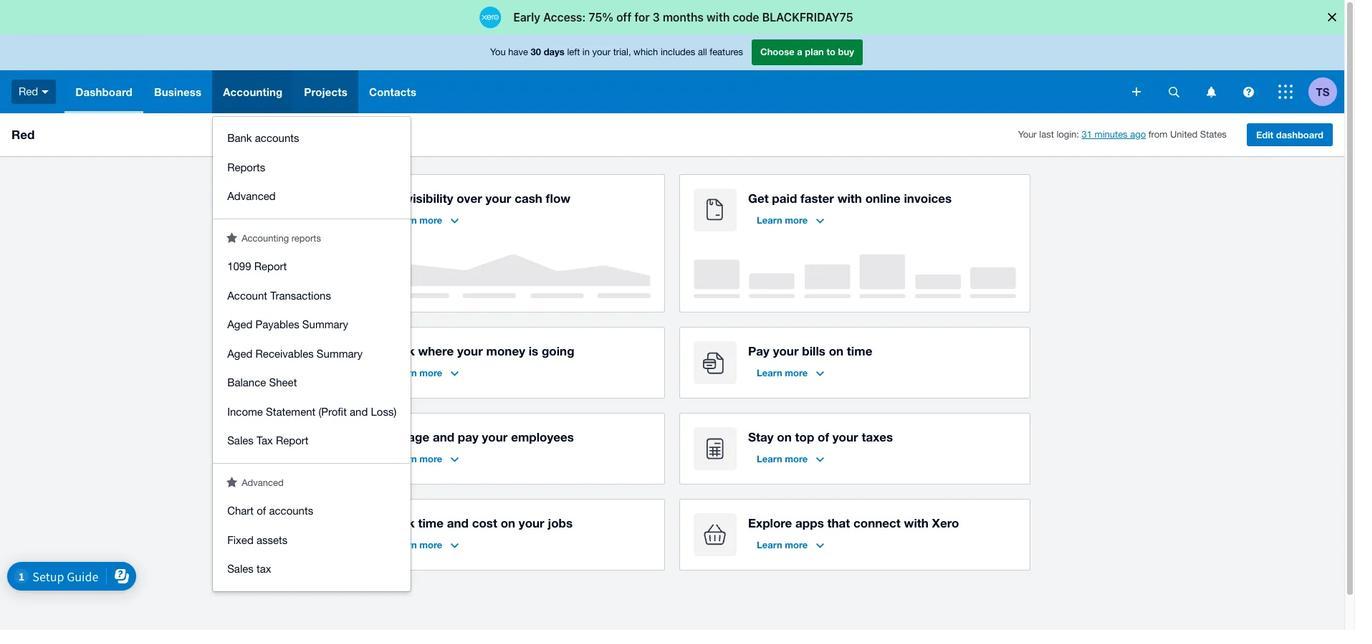 Task type: vqa. For each thing, say whether or not it's contained in the screenshot.
text field
no



Task type: locate. For each thing, give the bounding box(es) containing it.
pay
[[458, 429, 479, 444]]

top
[[795, 429, 814, 444]]

summary
[[302, 318, 348, 330], [317, 347, 363, 359]]

aged down account
[[227, 318, 253, 330]]

svg image
[[1279, 85, 1293, 99], [1207, 86, 1216, 97], [1243, 86, 1254, 97], [42, 90, 49, 94]]

ts
[[1316, 85, 1330, 98]]

more down where
[[419, 367, 442, 378]]

report right the tax
[[276, 434, 309, 447]]

svg image left dashboard link
[[42, 90, 49, 94]]

aged inside aged payables summary link
[[227, 318, 253, 330]]

sales inside reports group
[[227, 434, 254, 447]]

reports group
[[213, 245, 411, 463]]

get left paid at the top
[[748, 191, 769, 206]]

a
[[797, 46, 803, 58]]

advanced up "chart of accounts"
[[242, 477, 284, 488]]

learn more for visibility
[[391, 214, 442, 226]]

sales tax
[[227, 563, 271, 575]]

get paid faster with online invoices
[[748, 191, 952, 206]]

svg image
[[1169, 86, 1179, 97], [1133, 87, 1141, 96]]

1 vertical spatial sales
[[227, 563, 254, 575]]

1 track from the top
[[383, 343, 415, 358]]

accounting
[[223, 85, 283, 98], [242, 233, 289, 243]]

stay on top of your taxes
[[748, 429, 893, 444]]

31
[[1082, 129, 1092, 140]]

sales left the tax
[[227, 434, 254, 447]]

on
[[829, 343, 844, 358], [777, 429, 792, 444], [501, 515, 515, 530]]

summary inside aged receivables summary link
[[317, 347, 363, 359]]

list box containing bank accounts
[[213, 117, 411, 591]]

paid
[[772, 191, 797, 206]]

more for time
[[419, 539, 442, 551]]

manage
[[383, 429, 429, 444]]

accounting up bank accounts
[[223, 85, 283, 98]]

and inside reports group
[[350, 405, 368, 418]]

sales left tax
[[227, 563, 254, 575]]

accounting inside accounting dropdown button
[[223, 85, 283, 98]]

more down pay your bills on time
[[785, 367, 808, 378]]

aged payables summary
[[227, 318, 348, 330]]

chart
[[227, 505, 254, 517]]

accounting up 1099 report
[[242, 233, 289, 243]]

0 vertical spatial advanced
[[227, 190, 276, 202]]

your right in
[[592, 47, 611, 58]]

learn more down manage
[[391, 453, 442, 464]]

employees icon image
[[328, 427, 371, 470]]

1 horizontal spatial of
[[818, 429, 829, 444]]

left
[[567, 47, 580, 58]]

more down visibility
[[419, 214, 442, 226]]

time left cost on the left of the page
[[418, 515, 444, 530]]

with right the faster
[[838, 191, 862, 206]]

group
[[213, 117, 411, 218]]

jobs
[[548, 515, 573, 530]]

track money icon image
[[328, 341, 371, 384]]

bank accounts
[[227, 132, 299, 144]]

report up account transactions
[[254, 260, 287, 272]]

your left taxes
[[833, 429, 858, 444]]

more down apps
[[785, 539, 808, 551]]

learn more
[[391, 214, 442, 226], [757, 214, 808, 226], [391, 367, 442, 378], [757, 367, 808, 378], [391, 453, 442, 464], [757, 453, 808, 464], [391, 539, 442, 551], [757, 539, 808, 551]]

accounts up assets
[[269, 505, 313, 517]]

track where your money is going
[[383, 343, 575, 358]]

more down manage
[[419, 453, 442, 464]]

1 sales from the top
[[227, 434, 254, 447]]

more down track time and cost on your jobs
[[419, 539, 442, 551]]

learn more for apps
[[757, 539, 808, 551]]

0 vertical spatial of
[[818, 429, 829, 444]]

0 vertical spatial sales
[[227, 434, 254, 447]]

accounting for accounting reports
[[242, 233, 289, 243]]

summary down account transactions link
[[302, 318, 348, 330]]

2 vertical spatial on
[[501, 515, 515, 530]]

summary inside aged payables summary link
[[302, 318, 348, 330]]

of right chart
[[257, 505, 266, 517]]

learn more for your
[[757, 367, 808, 378]]

income statement (profit and loss)
[[227, 405, 397, 418]]

2 get from the left
[[748, 191, 769, 206]]

aged receivables summary
[[227, 347, 363, 359]]

more down top
[[785, 453, 808, 464]]

report
[[254, 260, 287, 272], [276, 434, 309, 447]]

learn for and
[[391, 453, 417, 464]]

1 get from the left
[[383, 191, 403, 206]]

2 aged from the top
[[227, 347, 253, 359]]

business
[[154, 85, 202, 98]]

learn more button down top
[[748, 447, 833, 470]]

1 vertical spatial report
[[276, 434, 309, 447]]

accounting inside list box
[[242, 233, 289, 243]]

0 horizontal spatial on
[[501, 515, 515, 530]]

bank accounts link
[[213, 124, 411, 153]]

1 vertical spatial aged
[[227, 347, 253, 359]]

1 vertical spatial summary
[[317, 347, 363, 359]]

get visibility over your cash flow
[[383, 191, 571, 206]]

1 horizontal spatial svg image
[[1169, 86, 1179, 97]]

sales tax link
[[213, 555, 411, 584]]

edit dashboard button
[[1247, 123, 1333, 146]]

projects
[[304, 85, 348, 98]]

employees
[[511, 429, 574, 444]]

on right bills
[[829, 343, 844, 358]]

payables
[[256, 318, 299, 330]]

learn more down explore
[[757, 539, 808, 551]]

svg image up ago
[[1133, 87, 1141, 96]]

and left 'pay'
[[433, 429, 455, 444]]

learn more button down pay your bills on time
[[748, 361, 833, 384]]

1099 report link
[[213, 252, 411, 281]]

learn more down stay
[[757, 453, 808, 464]]

invoices
[[904, 191, 952, 206]]

learn more down visibility
[[391, 214, 442, 226]]

statement
[[266, 405, 316, 418]]

learn more button down visibility
[[383, 209, 468, 232]]

dashboard
[[1276, 129, 1324, 140]]

learn more button down paid at the top
[[748, 209, 833, 232]]

sales
[[227, 434, 254, 447], [227, 563, 254, 575]]

transactions
[[270, 289, 331, 301]]

1 vertical spatial accounting
[[242, 233, 289, 243]]

svg image inside red popup button
[[42, 90, 49, 94]]

learn more button down track time and cost on your jobs
[[383, 533, 468, 556]]

reports
[[227, 161, 265, 173]]

on left top
[[777, 429, 792, 444]]

summary for aged payables summary
[[302, 318, 348, 330]]

1 horizontal spatial get
[[748, 191, 769, 206]]

learn more for and
[[391, 453, 442, 464]]

manage and pay your employees
[[383, 429, 574, 444]]

0 vertical spatial aged
[[227, 318, 253, 330]]

aged for aged receivables summary
[[227, 347, 253, 359]]

and left cost on the left of the page
[[447, 515, 469, 530]]

learn more down paid at the top
[[757, 214, 808, 226]]

summary for aged receivables summary
[[317, 347, 363, 359]]

banner
[[0, 34, 1345, 591]]

accounting reports
[[242, 233, 321, 243]]

of right top
[[818, 429, 829, 444]]

advanced down the reports
[[227, 190, 276, 202]]

1 vertical spatial accounts
[[269, 505, 313, 517]]

learn more button down where
[[383, 361, 468, 384]]

track time and cost on your jobs
[[383, 515, 573, 530]]

with left xero
[[904, 515, 929, 530]]

learn more button for your
[[748, 361, 833, 384]]

accounts right bank at the left
[[255, 132, 299, 144]]

more down paid at the top
[[785, 214, 808, 226]]

your
[[592, 47, 611, 58], [486, 191, 511, 206], [457, 343, 483, 358], [773, 343, 799, 358], [482, 429, 508, 444], [833, 429, 858, 444], [519, 515, 545, 530]]

more for paid
[[785, 214, 808, 226]]

0 vertical spatial accounts
[[255, 132, 299, 144]]

learn more for on
[[757, 453, 808, 464]]

0 vertical spatial track
[[383, 343, 415, 358]]

2 track from the top
[[383, 515, 415, 530]]

list box
[[213, 117, 411, 591]]

learn more down where
[[391, 367, 442, 378]]

learn more button down manage
[[383, 447, 468, 470]]

0 vertical spatial on
[[829, 343, 844, 358]]

dashboard
[[75, 85, 133, 98]]

income
[[227, 405, 263, 418]]

0 horizontal spatial of
[[257, 505, 266, 517]]

choose a plan to buy
[[761, 46, 854, 58]]

navigation
[[65, 70, 1123, 591]]

chart of accounts
[[227, 505, 313, 517]]

more
[[419, 214, 442, 226], [785, 214, 808, 226], [419, 367, 442, 378], [785, 367, 808, 378], [419, 453, 442, 464], [785, 453, 808, 464], [419, 539, 442, 551], [785, 539, 808, 551]]

svg image up united
[[1169, 86, 1179, 97]]

1 vertical spatial time
[[418, 515, 444, 530]]

1099
[[227, 260, 251, 272]]

sales for sales tax
[[227, 563, 254, 575]]

2 sales from the top
[[227, 563, 254, 575]]

0 vertical spatial accounting
[[223, 85, 283, 98]]

pay
[[748, 343, 770, 358]]

aged for aged payables summary
[[227, 318, 253, 330]]

accounts inside group
[[255, 132, 299, 144]]

get left visibility
[[383, 191, 403, 206]]

aged up balance
[[227, 347, 253, 359]]

on right cost on the left of the page
[[501, 515, 515, 530]]

banner containing ts
[[0, 34, 1345, 591]]

0 vertical spatial red
[[19, 85, 38, 97]]

0 vertical spatial summary
[[302, 318, 348, 330]]

banking icon image
[[328, 189, 371, 232]]

apps
[[796, 515, 824, 530]]

0 vertical spatial and
[[350, 405, 368, 418]]

accounts
[[255, 132, 299, 144], [269, 505, 313, 517]]

aged
[[227, 318, 253, 330], [227, 347, 253, 359]]

add-ons icon image
[[694, 513, 737, 556]]

red
[[19, 85, 38, 97], [11, 127, 35, 142]]

summary down aged payables summary link
[[317, 347, 363, 359]]

contacts
[[369, 85, 417, 98]]

accounts inside advanced group
[[269, 505, 313, 517]]

you
[[490, 47, 506, 58]]

sales inside advanced group
[[227, 563, 254, 575]]

visibility
[[407, 191, 453, 206]]

of
[[818, 429, 829, 444], [257, 505, 266, 517]]

your right where
[[457, 343, 483, 358]]

more for where
[[419, 367, 442, 378]]

learn more button for visibility
[[383, 209, 468, 232]]

0 horizontal spatial get
[[383, 191, 403, 206]]

1 aged from the top
[[227, 318, 253, 330]]

learn more button down apps
[[748, 533, 833, 556]]

1 vertical spatial of
[[257, 505, 266, 517]]

navigation containing dashboard
[[65, 70, 1123, 591]]

money
[[486, 343, 525, 358]]

1 vertical spatial with
[[904, 515, 929, 530]]

dialog
[[0, 0, 1355, 34]]

plan
[[805, 46, 824, 58]]

learn more button for apps
[[748, 533, 833, 556]]

taxes
[[862, 429, 893, 444]]

svg image up the edit dashboard button
[[1243, 86, 1254, 97]]

learn more down pay at bottom
[[757, 367, 808, 378]]

balance
[[227, 376, 266, 389]]

learn more button for on
[[748, 447, 833, 470]]

1 vertical spatial track
[[383, 515, 415, 530]]

1 horizontal spatial on
[[777, 429, 792, 444]]

favourites image
[[227, 476, 237, 487]]

aged inside aged receivables summary link
[[227, 347, 253, 359]]

time right bills
[[847, 343, 873, 358]]

1 vertical spatial red
[[11, 127, 35, 142]]

track for track time and cost on your jobs
[[383, 515, 415, 530]]

bills
[[802, 343, 826, 358]]

learn more down track time and cost on your jobs
[[391, 539, 442, 551]]

0 horizontal spatial with
[[838, 191, 862, 206]]

1 horizontal spatial time
[[847, 343, 873, 358]]

get for get paid faster with online invoices
[[748, 191, 769, 206]]

loss)
[[371, 405, 397, 418]]

(profit
[[319, 405, 347, 418]]

track for track where your money is going
[[383, 343, 415, 358]]

dashboard link
[[65, 70, 143, 113]]

reports
[[292, 233, 321, 243]]

learn more button
[[383, 209, 468, 232], [748, 209, 833, 232], [383, 361, 468, 384], [748, 361, 833, 384], [383, 447, 468, 470], [748, 447, 833, 470], [383, 533, 468, 556], [748, 533, 833, 556]]

navigation inside banner
[[65, 70, 1123, 591]]

1 vertical spatial on
[[777, 429, 792, 444]]

1 vertical spatial and
[[433, 429, 455, 444]]

and left 'loss)'
[[350, 405, 368, 418]]

list box inside navigation
[[213, 117, 411, 591]]



Task type: describe. For each thing, give the bounding box(es) containing it.
sales tax report
[[227, 434, 309, 447]]

learn for apps
[[757, 539, 782, 551]]

1099 report
[[227, 260, 287, 272]]

aged receivables summary link
[[213, 339, 411, 368]]

of inside advanced group
[[257, 505, 266, 517]]

sheet
[[269, 376, 297, 389]]

from
[[1149, 129, 1168, 140]]

learn more for time
[[391, 539, 442, 551]]

30
[[531, 46, 541, 58]]

ts button
[[1309, 70, 1345, 113]]

accounting for accounting
[[223, 85, 283, 98]]

svg image left ts
[[1279, 85, 1293, 99]]

stay
[[748, 429, 774, 444]]

to
[[827, 46, 836, 58]]

1 vertical spatial advanced
[[242, 477, 284, 488]]

aged payables summary link
[[213, 310, 411, 339]]

your left jobs at bottom left
[[519, 515, 545, 530]]

learn for where
[[391, 367, 417, 378]]

sales for sales tax report
[[227, 434, 254, 447]]

choose
[[761, 46, 795, 58]]

taxes icon image
[[694, 427, 737, 470]]

learn more button for paid
[[748, 209, 833, 232]]

united
[[1170, 129, 1198, 140]]

accounting button
[[212, 70, 293, 113]]

your
[[1018, 129, 1037, 140]]

learn more for where
[[391, 367, 442, 378]]

learn more button for and
[[383, 447, 468, 470]]

tax
[[257, 434, 273, 447]]

cost
[[472, 515, 497, 530]]

0 vertical spatial time
[[847, 343, 873, 358]]

more for and
[[419, 453, 442, 464]]

2 vertical spatial and
[[447, 515, 469, 530]]

edit
[[1256, 129, 1274, 140]]

advanced inside "link"
[[227, 190, 276, 202]]

trial,
[[613, 47, 631, 58]]

red button
[[0, 70, 65, 113]]

fixed assets link
[[213, 526, 411, 555]]

balance sheet link
[[213, 368, 411, 397]]

learn more for paid
[[757, 214, 808, 226]]

contacts button
[[358, 70, 427, 113]]

features
[[710, 47, 743, 58]]

balance sheet
[[227, 376, 297, 389]]

account transactions
[[227, 289, 331, 301]]

that
[[828, 515, 850, 530]]

where
[[418, 343, 454, 358]]

reports link
[[213, 153, 411, 182]]

learn more button for time
[[383, 533, 468, 556]]

edit dashboard
[[1256, 129, 1324, 140]]

minutes
[[1095, 129, 1128, 140]]

31 minutes ago button
[[1082, 129, 1146, 140]]

learn more button for where
[[383, 361, 468, 384]]

business button
[[143, 70, 212, 113]]

bills icon image
[[694, 341, 737, 384]]

bank
[[227, 132, 252, 144]]

your inside "you have 30 days left in your trial, which includes all features"
[[592, 47, 611, 58]]

0 horizontal spatial svg image
[[1133, 87, 1141, 96]]

income statement (profit and loss) link
[[213, 397, 411, 426]]

get for get visibility over your cash flow
[[383, 191, 403, 206]]

favourites image
[[227, 232, 237, 243]]

svg image up states
[[1207, 86, 1216, 97]]

learn for paid
[[757, 214, 782, 226]]

is
[[529, 343, 538, 358]]

more for apps
[[785, 539, 808, 551]]

in
[[583, 47, 590, 58]]

0 horizontal spatial time
[[418, 515, 444, 530]]

learn for your
[[757, 367, 782, 378]]

more for your
[[785, 367, 808, 378]]

tax
[[257, 563, 271, 575]]

invoices preview bar graph image
[[694, 254, 1016, 298]]

fixed assets
[[227, 534, 288, 546]]

advanced group
[[213, 490, 411, 591]]

going
[[542, 343, 575, 358]]

pay your bills on time
[[748, 343, 873, 358]]

0 vertical spatial report
[[254, 260, 287, 272]]

more for visibility
[[419, 214, 442, 226]]

your right 'over' on the left top
[[486, 191, 511, 206]]

assets
[[257, 534, 288, 546]]

1 horizontal spatial with
[[904, 515, 929, 530]]

receivables
[[256, 347, 314, 359]]

more for on
[[785, 453, 808, 464]]

2 horizontal spatial on
[[829, 343, 844, 358]]

group containing bank accounts
[[213, 117, 411, 218]]

your last login: 31 minutes ago from united states
[[1018, 129, 1227, 140]]

account transactions link
[[213, 281, 411, 310]]

red inside popup button
[[19, 85, 38, 97]]

xero
[[932, 515, 959, 530]]

over
[[457, 191, 482, 206]]

learn for time
[[391, 539, 417, 551]]

buy
[[838, 46, 854, 58]]

your right 'pay'
[[482, 429, 508, 444]]

have
[[508, 47, 528, 58]]

ago
[[1131, 129, 1146, 140]]

explore apps that connect with xero
[[748, 515, 959, 530]]

your right pay at bottom
[[773, 343, 799, 358]]

days
[[544, 46, 565, 58]]

states
[[1200, 129, 1227, 140]]

last
[[1040, 129, 1054, 140]]

advanced link
[[213, 182, 411, 211]]

online
[[866, 191, 901, 206]]

banking preview line graph image
[[328, 254, 651, 298]]

flow
[[546, 191, 571, 206]]

faster
[[801, 191, 834, 206]]

invoices icon image
[[694, 189, 737, 232]]

login:
[[1057, 129, 1079, 140]]

account
[[227, 289, 267, 301]]

learn for on
[[757, 453, 782, 464]]

0 vertical spatial with
[[838, 191, 862, 206]]

learn for visibility
[[391, 214, 417, 226]]



